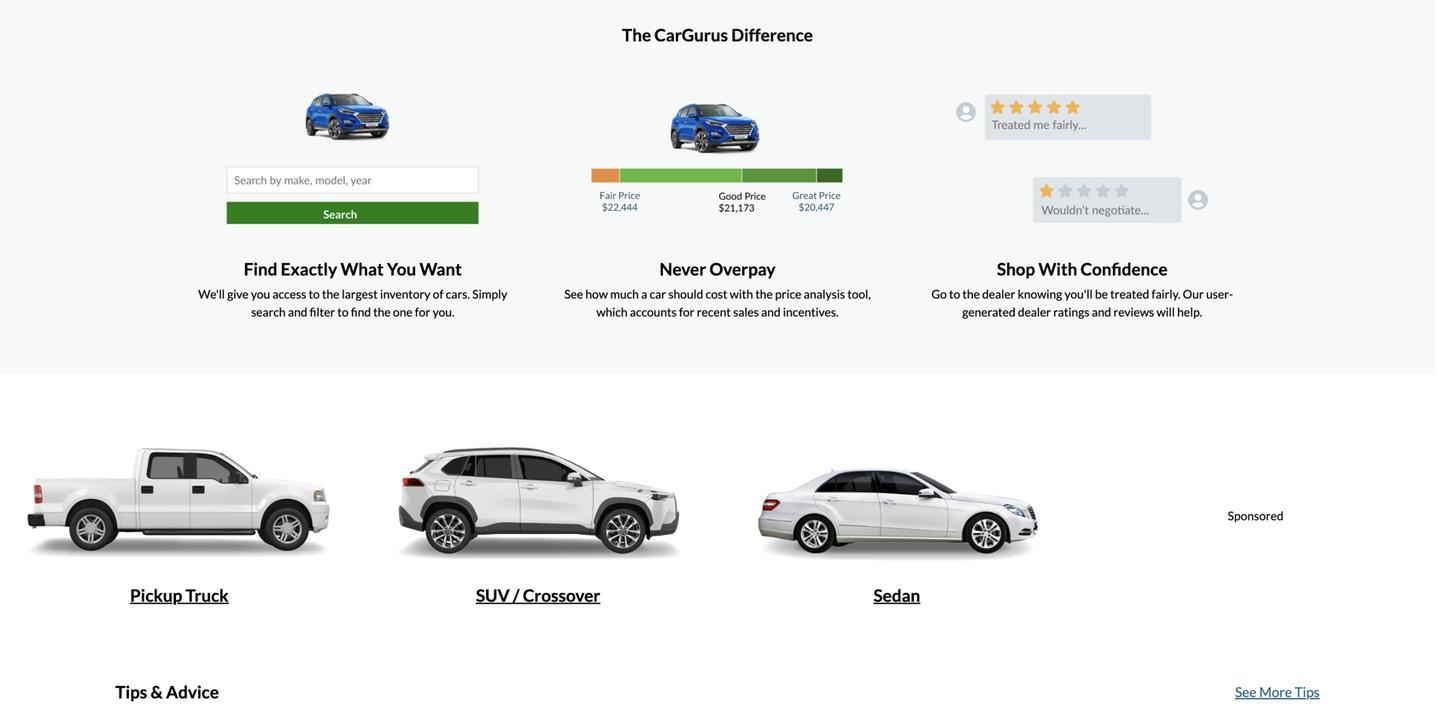 Task type: locate. For each thing, give the bounding box(es) containing it.
shop with confidence image
[[957, 88, 1209, 230]]

pickup truck link
[[4, 404, 355, 613]]

generated
[[963, 305, 1016, 319]]

for down should
[[679, 305, 695, 319]]

dealer
[[983, 287, 1016, 301], [1018, 305, 1052, 319]]

for
[[415, 305, 431, 319], [679, 305, 695, 319]]

1 and from the left
[[288, 305, 308, 319]]

one
[[393, 305, 413, 319]]

0 horizontal spatial and
[[288, 305, 308, 319]]

1 horizontal spatial for
[[679, 305, 695, 319]]

and
[[288, 305, 308, 319], [762, 305, 781, 319], [1092, 305, 1112, 319]]

0 vertical spatial dealer
[[983, 287, 1016, 301]]

truck
[[186, 585, 229, 606]]

with
[[1039, 259, 1078, 280]]

user-
[[1207, 287, 1234, 301]]

we'll
[[198, 287, 225, 301]]

largest
[[342, 287, 378, 301]]

of
[[433, 287, 444, 301]]

and for you
[[288, 305, 308, 319]]

see left the more
[[1236, 684, 1257, 700]]

2 and from the left
[[762, 305, 781, 319]]

confidence
[[1081, 259, 1168, 280]]

the up generated
[[963, 287, 980, 301]]

1 horizontal spatial see
[[1236, 684, 1257, 700]]

to
[[309, 287, 320, 301], [950, 287, 961, 301], [338, 305, 349, 319]]

the inside 'shop with confidence go to the dealer knowing you'll be treated fairly. our user- generated dealer ratings and reviews will help.'
[[963, 287, 980, 301]]

go
[[932, 287, 947, 301]]

0 vertical spatial see
[[565, 287, 583, 301]]

1 vertical spatial see
[[1236, 684, 1257, 700]]

never overpay image
[[592, 88, 844, 230]]

the up the filter
[[322, 287, 340, 301]]

cost
[[706, 287, 728, 301]]

the
[[322, 287, 340, 301], [756, 287, 773, 301], [963, 287, 980, 301], [373, 305, 391, 319]]

sponsored
[[1228, 509, 1284, 523]]

and inside 'shop with confidence go to the dealer knowing you'll be treated fairly. our user- generated dealer ratings and reviews will help.'
[[1092, 305, 1112, 319]]

exactly
[[281, 259, 337, 280]]

tips
[[115, 682, 147, 703], [1295, 684, 1320, 700]]

dealer up generated
[[983, 287, 1016, 301]]

tips left &
[[115, 682, 147, 703]]

you.
[[433, 305, 455, 319]]

the right 'with'
[[756, 287, 773, 301]]

1 horizontal spatial and
[[762, 305, 781, 319]]

and inside "find exactly what you want we'll give you access to the largest inventory of cars. simply search and filter to find the one for you."
[[288, 305, 308, 319]]

search
[[251, 305, 286, 319]]

much
[[611, 287, 639, 301]]

1 vertical spatial dealer
[[1018, 305, 1052, 319]]

to up the filter
[[309, 287, 320, 301]]

dealer down knowing
[[1018, 305, 1052, 319]]

to right go
[[950, 287, 961, 301]]

0 horizontal spatial see
[[565, 287, 583, 301]]

find
[[244, 259, 278, 280]]

and down be
[[1092, 305, 1112, 319]]

sedan image
[[736, 404, 1059, 585]]

2 horizontal spatial to
[[950, 287, 961, 301]]

suv / crossover image
[[377, 404, 700, 585]]

0 horizontal spatial for
[[415, 305, 431, 319]]

simply
[[473, 287, 508, 301]]

see more tips link
[[1236, 682, 1320, 704]]

difference
[[732, 25, 813, 45]]

to left find
[[338, 305, 349, 319]]

recent
[[697, 305, 731, 319]]

and for go
[[1092, 305, 1112, 319]]

1 for from the left
[[415, 305, 431, 319]]

see left how
[[565, 287, 583, 301]]

never overpay see how much a car should cost with the price analysis tool, which accounts for recent sales and incentives.
[[565, 259, 871, 319]]

1 horizontal spatial dealer
[[1018, 305, 1052, 319]]

more
[[1260, 684, 1293, 700]]

advice
[[166, 682, 219, 703]]

2 horizontal spatial and
[[1092, 305, 1112, 319]]

the inside never overpay see how much a car should cost with the price analysis tool, which accounts for recent sales and incentives.
[[756, 287, 773, 301]]

car
[[650, 287, 666, 301]]

want
[[420, 259, 462, 280]]

2 for from the left
[[679, 305, 695, 319]]

filter
[[310, 305, 335, 319]]

and down access
[[288, 305, 308, 319]]

0 horizontal spatial dealer
[[983, 287, 1016, 301]]

give
[[227, 287, 249, 301]]

what
[[341, 259, 384, 280]]

pickup
[[130, 585, 182, 606]]

the cargurus difference
[[622, 25, 813, 45]]

3 and from the left
[[1092, 305, 1112, 319]]

knowing
[[1018, 287, 1063, 301]]

for inside "find exactly what you want we'll give you access to the largest inventory of cars. simply search and filter to find the one for you."
[[415, 305, 431, 319]]

and right sales
[[762, 305, 781, 319]]

for right one
[[415, 305, 431, 319]]

you'll
[[1065, 287, 1093, 301]]

see
[[565, 287, 583, 301], [1236, 684, 1257, 700]]

how
[[586, 287, 608, 301]]

sales
[[734, 305, 759, 319]]

access
[[273, 287, 307, 301]]

be
[[1096, 287, 1109, 301]]

tips right the more
[[1295, 684, 1320, 700]]

our
[[1183, 287, 1204, 301]]

to inside 'shop with confidence go to the dealer knowing you'll be treated fairly. our user- generated dealer ratings and reviews will help.'
[[950, 287, 961, 301]]

find exactly what you want we'll give you access to the largest inventory of cars. simply search and filter to find the one for you.
[[198, 259, 508, 319]]

0 horizontal spatial to
[[309, 287, 320, 301]]

incentives.
[[783, 305, 839, 319]]

see inside never overpay see how much a car should cost with the price analysis tool, which accounts for recent sales and incentives.
[[565, 287, 583, 301]]

&
[[151, 682, 163, 703]]

inventory
[[380, 287, 431, 301]]



Task type: vqa. For each thing, say whether or not it's contained in the screenshot.
THE PERFECT at the bottom of the page
no



Task type: describe. For each thing, give the bounding box(es) containing it.
which
[[597, 305, 628, 319]]

help.
[[1178, 305, 1203, 319]]

pickup truck
[[130, 585, 229, 606]]

find
[[351, 305, 371, 319]]

cars.
[[446, 287, 470, 301]]

and inside never overpay see how much a car should cost with the price analysis tool, which accounts for recent sales and incentives.
[[762, 305, 781, 319]]

see more tips
[[1236, 684, 1320, 700]]

find exactly what you want image
[[227, 88, 479, 230]]

0 horizontal spatial tips
[[115, 682, 147, 703]]

shop with confidence go to the dealer knowing you'll be treated fairly. our user- generated dealer ratings and reviews will help.
[[932, 259, 1234, 319]]

price
[[775, 287, 802, 301]]

sedan link
[[722, 404, 1073, 613]]

tips & advice
[[115, 682, 219, 703]]

fairly.
[[1152, 287, 1181, 301]]

you
[[387, 259, 416, 280]]

treated
[[1111, 287, 1150, 301]]

never
[[660, 259, 707, 280]]

tool,
[[848, 287, 871, 301]]

the left one
[[373, 305, 391, 319]]

the
[[622, 25, 651, 45]]

suv / crossover
[[476, 585, 601, 606]]

overpay
[[710, 259, 776, 280]]

crossover
[[523, 585, 601, 606]]

sedan
[[874, 585, 921, 606]]

1 horizontal spatial tips
[[1295, 684, 1320, 700]]

suv
[[476, 585, 510, 606]]

/
[[513, 585, 520, 606]]

reviews
[[1114, 305, 1155, 319]]

you
[[251, 287, 270, 301]]

ratings
[[1054, 305, 1090, 319]]

pickup truck image
[[18, 404, 341, 585]]

should
[[669, 287, 704, 301]]

will
[[1157, 305, 1176, 319]]

accounts
[[630, 305, 677, 319]]

shop
[[997, 259, 1036, 280]]

a
[[642, 287, 648, 301]]

for inside never overpay see how much a car should cost with the price analysis tool, which accounts for recent sales and incentives.
[[679, 305, 695, 319]]

analysis
[[804, 287, 846, 301]]

1 horizontal spatial to
[[338, 305, 349, 319]]

with
[[730, 287, 753, 301]]

cargurus
[[655, 25, 728, 45]]

suv / crossover link
[[363, 404, 714, 613]]



